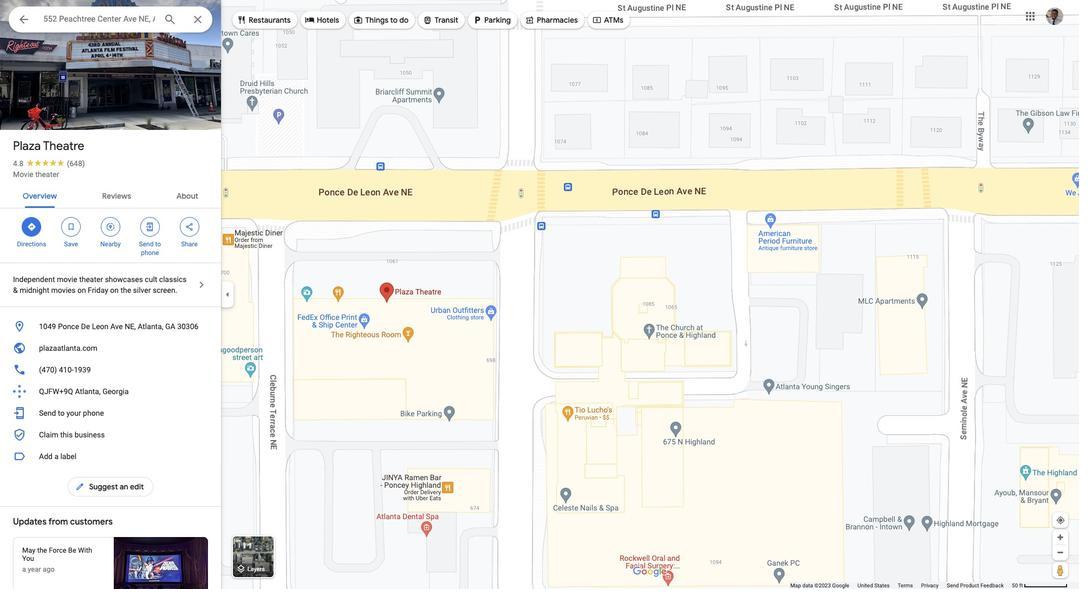 Task type: vqa. For each thing, say whether or not it's contained in the screenshot.
Arrival time: 5:28 AM on  Tuesday, January 23. text box
no



Task type: describe. For each thing, give the bounding box(es) containing it.
united states
[[858, 583, 890, 589]]

a inside button
[[54, 453, 59, 461]]

add a label button
[[0, 446, 221, 468]]

force
[[49, 547, 66, 555]]

 things to do
[[354, 14, 409, 26]]

google
[[833, 583, 850, 589]]

to for send to your phone
[[58, 409, 65, 418]]

claim this business link
[[0, 424, 221, 446]]

the inside independent movie theater showcases cult classics & midnight movies on friday on the silver screen.
[[121, 286, 131, 295]]

648 reviews element
[[67, 159, 85, 168]]

overview
[[23, 191, 57, 201]]

 pharmacies
[[525, 14, 578, 26]]

ave
[[110, 323, 123, 331]]

parking
[[485, 15, 511, 25]]

phone inside send to phone
[[141, 249, 159, 257]]

2 on from the left
[[110, 286, 119, 295]]

(470) 410-1939
[[39, 366, 91, 375]]

ft
[[1020, 583, 1024, 589]]

pharmacies
[[537, 15, 578, 25]]

terms button
[[898, 583, 914, 590]]

show your location image
[[1057, 516, 1066, 526]]


[[75, 481, 85, 493]]

plaza theatre
[[13, 139, 84, 154]]

50 ft
[[1013, 583, 1024, 589]]

1049 ponce de leon ave ne, atlanta, ga 30306
[[39, 323, 199, 331]]

actions for plaza theatre region
[[0, 209, 221, 263]]

(470)
[[39, 366, 57, 375]]

1 vertical spatial atlanta,
[[75, 388, 101, 396]]

zoom in image
[[1057, 534, 1065, 542]]

 parking
[[473, 14, 511, 26]]

a inside may the force be with you a year ago
[[22, 566, 26, 574]]

georgia
[[103, 388, 129, 396]]

claim
[[39, 431, 58, 440]]

tab list inside 'google maps' element
[[0, 182, 221, 208]]

ponce
[[58, 323, 79, 331]]

theater inside button
[[35, 170, 59, 179]]

1049
[[39, 323, 56, 331]]

google account: leeland pitt  
(leeland.pitt@adept.ai) image
[[1047, 7, 1064, 25]]

terms
[[898, 583, 914, 589]]

send for send to your phone
[[39, 409, 56, 418]]

states
[[875, 583, 890, 589]]

plaza theatre main content
[[0, 0, 221, 590]]

silver
[[133, 286, 151, 295]]

30306
[[177, 323, 199, 331]]

directions
[[17, 241, 46, 248]]


[[473, 14, 483, 26]]

 search field
[[9, 7, 212, 35]]

transit
[[435, 15, 459, 25]]

footer inside 'google maps' element
[[791, 583, 1013, 590]]

showcases
[[105, 275, 143, 284]]

send to phone
[[139, 241, 161, 257]]

add
[[39, 453, 53, 461]]

google maps element
[[0, 0, 1080, 590]]


[[27, 221, 37, 233]]

plaza
[[13, 139, 41, 154]]

data
[[803, 583, 814, 589]]

movie
[[57, 275, 77, 284]]

1049 ponce de leon ave ne, atlanta, ga 30306 button
[[0, 316, 221, 338]]

nearby
[[100, 241, 121, 248]]

phone inside send to your phone button
[[83, 409, 104, 418]]

send to your phone button
[[0, 403, 221, 424]]


[[423, 14, 433, 26]]

 button
[[9, 7, 39, 35]]

may the force be with you a year ago
[[22, 547, 92, 574]]

©2023
[[815, 583, 831, 589]]

0 vertical spatial atlanta,
[[138, 323, 163, 331]]

de
[[81, 323, 90, 331]]

label
[[60, 453, 77, 461]]

send product feedback button
[[947, 583, 1005, 590]]

50 ft button
[[1013, 583, 1068, 589]]

midnight
[[20, 286, 49, 295]]

the inside may the force be with you a year ago
[[37, 547, 47, 555]]

independent movie theater showcases cult classics & midnight movies on friday on the silver screen.
[[13, 275, 187, 295]]

zoom out image
[[1057, 549, 1065, 557]]

send to your phone
[[39, 409, 104, 418]]

do
[[400, 15, 409, 25]]

 suggest an edit
[[75, 481, 144, 493]]

layers
[[248, 567, 265, 574]]

claim this business
[[39, 431, 105, 440]]


[[145, 221, 155, 233]]

be
[[68, 547, 76, 555]]

show street view coverage image
[[1053, 563, 1069, 579]]

edit
[[130, 482, 144, 492]]

copy address image
[[197, 322, 207, 332]]

reviews button
[[94, 182, 140, 208]]

(470) 410-1939 button
[[0, 359, 221, 381]]

privacy button
[[922, 583, 939, 590]]

none field inside 552 peachtree center ave ne, atlanta, ga 30308 field
[[43, 12, 155, 25]]

50
[[1013, 583, 1019, 589]]

4.8 stars image
[[24, 159, 67, 166]]

an
[[120, 482, 128, 492]]

hotels
[[317, 15, 339, 25]]

from
[[48, 517, 68, 528]]

movie theater
[[13, 170, 59, 179]]



Task type: locate. For each thing, give the bounding box(es) containing it.
theatre
[[43, 139, 84, 154]]

overview button
[[14, 182, 66, 208]]

add a label
[[39, 453, 77, 461]]

1 horizontal spatial on
[[110, 286, 119, 295]]

qjfw+9q atlanta, georgia button
[[0, 381, 221, 403]]


[[185, 221, 194, 233]]

save
[[64, 241, 78, 248]]

ga
[[165, 323, 175, 331]]

0 horizontal spatial phone
[[83, 409, 104, 418]]

may
[[22, 547, 35, 555]]

qjfw+9q
[[39, 388, 73, 396]]

send down 
[[139, 241, 154, 248]]

0 horizontal spatial on
[[77, 286, 86, 295]]

2 horizontal spatial to
[[390, 15, 398, 25]]

(648)
[[67, 159, 85, 168]]

plazaatlanta.com link
[[0, 338, 221, 359]]

tab list containing overview
[[0, 182, 221, 208]]

collapse side panel image
[[222, 289, 234, 301]]

classics
[[159, 275, 187, 284]]

things
[[365, 15, 389, 25]]


[[66, 221, 76, 233]]

privacy
[[922, 583, 939, 589]]

updates
[[13, 517, 47, 528]]

2 horizontal spatial send
[[947, 583, 960, 589]]

send product feedback
[[947, 583, 1005, 589]]

about button
[[168, 182, 207, 208]]


[[525, 14, 535, 26]]

the right may
[[37, 547, 47, 555]]

1 horizontal spatial the
[[121, 286, 131, 295]]


[[237, 14, 247, 26]]

410-
[[59, 366, 74, 375]]

theater inside independent movie theater showcases cult classics & midnight movies on friday on the silver screen.
[[79, 275, 103, 284]]

1 horizontal spatial send
[[139, 241, 154, 248]]

atms
[[604, 15, 624, 25]]

phone right the your
[[83, 409, 104, 418]]

year
[[28, 566, 41, 574]]

restaurants
[[249, 15, 291, 25]]

1 vertical spatial send
[[39, 409, 56, 418]]

 restaurants
[[237, 14, 291, 26]]

0 vertical spatial phone
[[141, 249, 159, 257]]

1 horizontal spatial phone
[[141, 249, 159, 257]]

to inside send to phone
[[155, 241, 161, 248]]

qjfw+9q atlanta, georgia
[[39, 388, 129, 396]]

701 photos
[[28, 107, 71, 118]]

reviews
[[102, 191, 131, 201]]

0 horizontal spatial theater
[[35, 170, 59, 179]]

map data ©2023 google
[[791, 583, 850, 589]]

theater
[[35, 170, 59, 179], [79, 275, 103, 284]]

send left product
[[947, 583, 960, 589]]

your
[[67, 409, 81, 418]]

movie theater button
[[13, 169, 59, 180]]

0 horizontal spatial atlanta,
[[75, 388, 101, 396]]

footer
[[791, 583, 1013, 590]]

1 horizontal spatial atlanta,
[[138, 323, 163, 331]]

send inside "footer"
[[947, 583, 960, 589]]

information for plaza theatre region
[[0, 314, 221, 446]]

theater up the friday
[[79, 275, 103, 284]]

atlanta,
[[138, 323, 163, 331], [75, 388, 101, 396]]

a left year
[[22, 566, 26, 574]]

phone down 
[[141, 249, 159, 257]]

leon
[[92, 323, 109, 331]]

footer containing map data ©2023 google
[[791, 583, 1013, 590]]

customers
[[70, 517, 113, 528]]

2 vertical spatial to
[[58, 409, 65, 418]]

2 vertical spatial send
[[947, 583, 960, 589]]

0 horizontal spatial send
[[39, 409, 56, 418]]

tab list
[[0, 182, 221, 208]]

1 vertical spatial to
[[155, 241, 161, 248]]

1 horizontal spatial to
[[155, 241, 161, 248]]


[[305, 14, 315, 26]]

product
[[961, 583, 980, 589]]

1 vertical spatial phone
[[83, 409, 104, 418]]

0 horizontal spatial a
[[22, 566, 26, 574]]


[[354, 14, 363, 26]]

send inside information for plaza theatre region
[[39, 409, 56, 418]]

movie
[[13, 170, 33, 179]]

0 horizontal spatial the
[[37, 547, 47, 555]]

theater down 4.8 stars image
[[35, 170, 59, 179]]

united
[[858, 583, 874, 589]]

about
[[177, 191, 198, 201]]

552 Peachtree Center Ave NE, Atlanta, GA 30308 field
[[9, 7, 212, 33]]

send up claim
[[39, 409, 56, 418]]

atlanta, down 1939
[[75, 388, 101, 396]]

send for send product feedback
[[947, 583, 960, 589]]

plazaatlanta.com
[[39, 344, 97, 353]]

1 on from the left
[[77, 286, 86, 295]]

a right "add"
[[54, 453, 59, 461]]

4.8
[[13, 159, 24, 168]]

feedback
[[981, 583, 1005, 589]]

0 vertical spatial theater
[[35, 170, 59, 179]]

to inside send to your phone button
[[58, 409, 65, 418]]

this
[[60, 431, 73, 440]]

to left share
[[155, 241, 161, 248]]

1 vertical spatial the
[[37, 547, 47, 555]]

 hotels
[[305, 14, 339, 26]]

atlanta, left ga
[[138, 323, 163, 331]]

send inside send to phone
[[139, 241, 154, 248]]

movies
[[51, 286, 76, 295]]

photo of plaza theatre image
[[0, 0, 221, 148]]

updates from customers
[[13, 517, 113, 528]]

0 vertical spatial a
[[54, 453, 59, 461]]

on down showcases
[[110, 286, 119, 295]]

1939
[[74, 366, 91, 375]]

a
[[54, 453, 59, 461], [22, 566, 26, 574]]

1 vertical spatial a
[[22, 566, 26, 574]]

0 vertical spatial to
[[390, 15, 398, 25]]

0 vertical spatial the
[[121, 286, 131, 295]]

0 vertical spatial send
[[139, 241, 154, 248]]

None field
[[43, 12, 155, 25]]

to inside  things to do
[[390, 15, 398, 25]]


[[592, 14, 602, 26]]

ne,
[[125, 323, 136, 331]]

1 vertical spatial theater
[[79, 275, 103, 284]]

on left the friday
[[77, 286, 86, 295]]

to for send to phone
[[155, 241, 161, 248]]

with
[[78, 547, 92, 555]]

you
[[22, 555, 34, 563]]

1 horizontal spatial a
[[54, 453, 59, 461]]

to left the your
[[58, 409, 65, 418]]

business
[[75, 431, 105, 440]]

ago
[[43, 566, 55, 574]]

united states button
[[858, 583, 890, 590]]

701
[[28, 107, 42, 118]]

to left do at top left
[[390, 15, 398, 25]]

the down showcases
[[121, 286, 131, 295]]

screen.
[[153, 286, 177, 295]]

1 horizontal spatial theater
[[79, 275, 103, 284]]

0 horizontal spatial to
[[58, 409, 65, 418]]

 atms
[[592, 14, 624, 26]]


[[17, 12, 30, 27]]

cult
[[145, 275, 157, 284]]

suggest
[[89, 482, 118, 492]]

 transit
[[423, 14, 459, 26]]

photos
[[44, 107, 71, 118]]

map
[[791, 583, 802, 589]]

send for send to phone
[[139, 241, 154, 248]]



